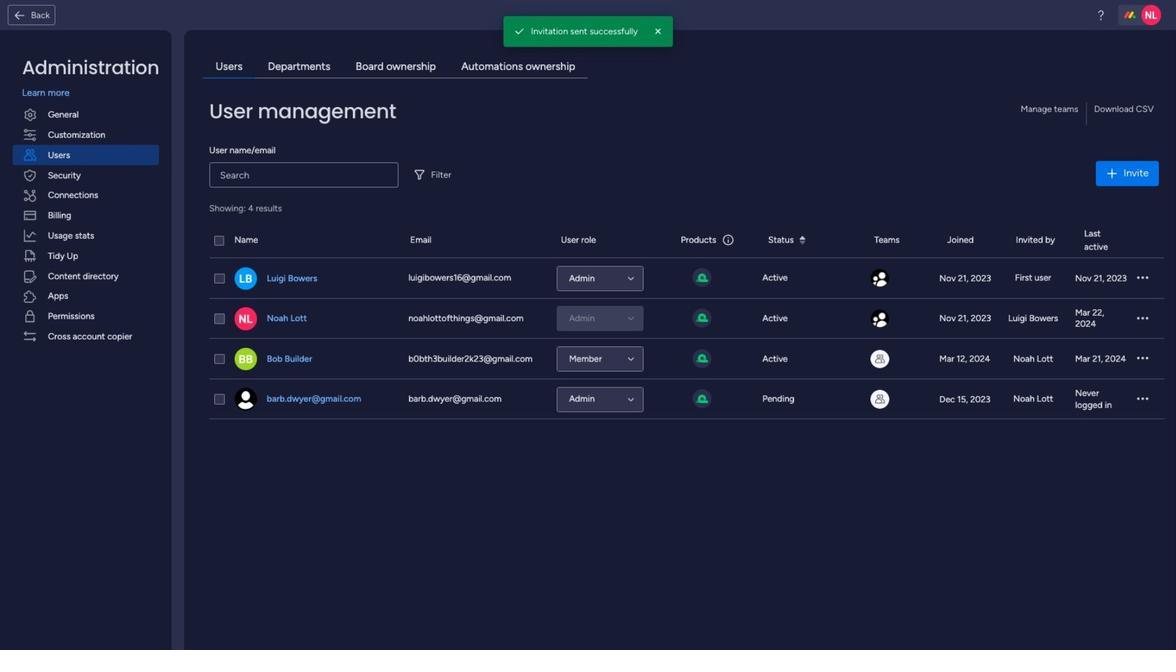 Task type: vqa. For each thing, say whether or not it's contained in the screenshot.
Help IMAGE
yes



Task type: locate. For each thing, give the bounding box(es) containing it.
noah lott image
[[1141, 5, 1162, 25]]

1 vertical spatial add or edit team image
[[871, 350, 889, 369]]

1 vertical spatial v2 ellipsis image
[[1137, 354, 1149, 366]]

0 vertical spatial add or edit team image
[[871, 270, 889, 288]]

3 v2 ellipsis image from the top
[[1137, 394, 1149, 406]]

0 vertical spatial add or edit team image
[[871, 310, 889, 329]]

close image
[[652, 25, 664, 38]]

row
[[209, 223, 1164, 259], [209, 259, 1164, 299], [209, 299, 1164, 339], [209, 339, 1164, 380], [209, 380, 1164, 420]]

1 add or edit team image from the top
[[871, 270, 889, 288]]

alert
[[503, 16, 673, 47]]

add or edit team image
[[871, 310, 889, 329], [871, 391, 889, 409]]

v2 ellipsis image
[[1137, 273, 1149, 285], [1137, 354, 1149, 366], [1137, 394, 1149, 406]]

row group
[[209, 259, 1164, 420]]

luigi bowers image
[[234, 268, 257, 290]]

1 vertical spatial add or edit team image
[[871, 391, 889, 409]]

back to workspace image
[[13, 9, 26, 21]]

0 vertical spatial v2 ellipsis image
[[1137, 273, 1149, 285]]

1 add or edit team image from the top
[[871, 310, 889, 329]]

Search text field
[[209, 162, 398, 188]]

add or edit team image for the luigi bowers icon
[[871, 270, 889, 288]]

2 vertical spatial v2 ellipsis image
[[1137, 394, 1149, 406]]

2 v2 ellipsis image from the top
[[1137, 354, 1149, 366]]

1 row from the top
[[209, 223, 1164, 259]]

v2 ellipsis image
[[1137, 313, 1149, 325]]

add or edit team image
[[871, 270, 889, 288], [871, 350, 889, 369]]

v2 ellipsis image for fourth row
[[1137, 354, 1149, 366]]

1 v2 ellipsis image from the top
[[1137, 273, 1149, 285]]

help image
[[1095, 9, 1107, 21]]

2 add or edit team image from the top
[[871, 350, 889, 369]]

2 add or edit team image from the top
[[871, 391, 889, 409]]

noah lott image
[[234, 308, 257, 331]]

4 row from the top
[[209, 339, 1164, 380]]

grid
[[209, 223, 1164, 638]]



Task type: describe. For each thing, give the bounding box(es) containing it.
3 row from the top
[[209, 299, 1164, 339]]

bob builder image
[[234, 348, 257, 371]]

v2 ellipsis image for fifth row from the top of the page
[[1137, 394, 1149, 406]]

add or edit team image for barb.dwyer@gmail.com image
[[871, 391, 889, 409]]

add or edit team image for the bob builder image at the bottom left of the page
[[871, 350, 889, 369]]

barb.dwyer@gmail.com image
[[234, 389, 257, 411]]

5 row from the top
[[209, 380, 1164, 420]]

add or edit team image for noah lott icon
[[871, 310, 889, 329]]

2 row from the top
[[209, 259, 1164, 299]]

v2 ellipsis image for 4th row from the bottom of the page
[[1137, 273, 1149, 285]]



